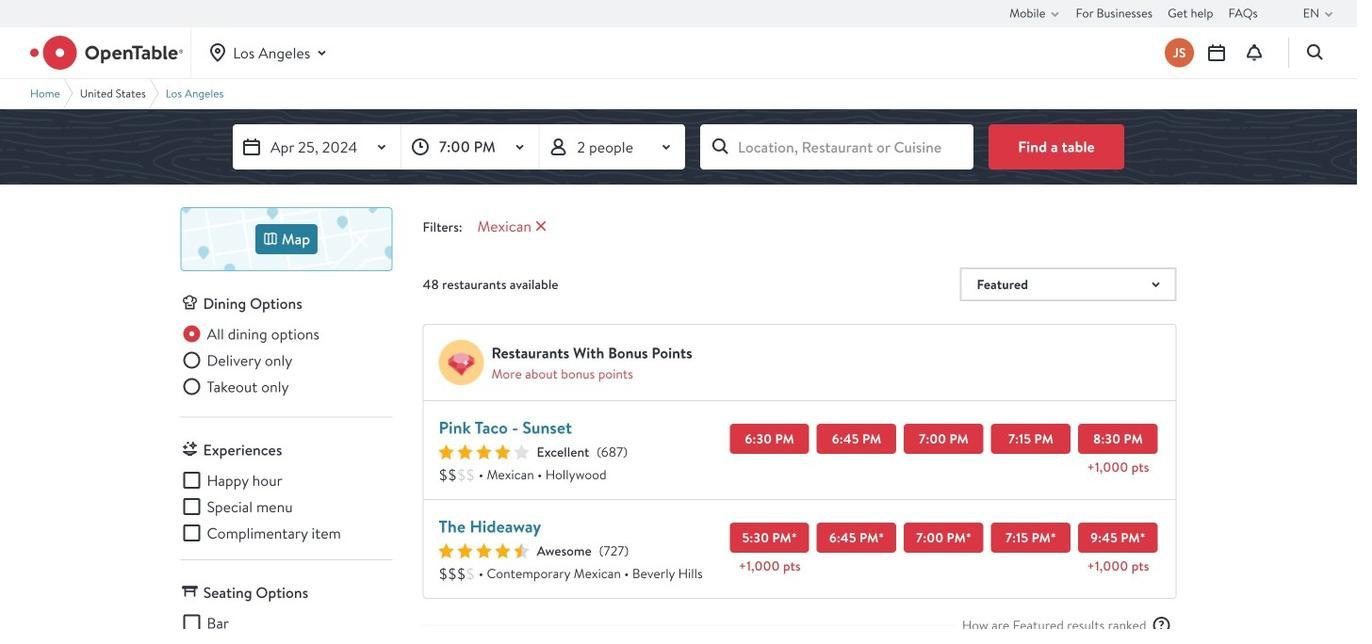Task type: describe. For each thing, give the bounding box(es) containing it.
2 group from the top
[[181, 470, 393, 545]]

4.4 stars image
[[439, 544, 530, 559]]



Task type: locate. For each thing, give the bounding box(es) containing it.
none radio inside group
[[181, 323, 320, 346]]

Please input a Location, Restaurant or Cuisine field
[[701, 124, 974, 170]]

0 vertical spatial group
[[181, 323, 393, 402]]

group
[[181, 323, 393, 402], [181, 470, 393, 545]]

1 vertical spatial group
[[181, 470, 393, 545]]

bonus point image
[[439, 340, 484, 386]]

None radio
[[181, 349, 293, 372], [181, 376, 289, 398], [181, 349, 293, 372], [181, 376, 289, 398]]

3.9 stars image
[[439, 445, 530, 460]]

opentable logo image
[[30, 36, 183, 70]]

None field
[[701, 124, 974, 170]]

1 group from the top
[[181, 323, 393, 402]]

None radio
[[181, 323, 320, 346]]



Task type: vqa. For each thing, say whether or not it's contained in the screenshot.
4.4 Stars image
yes



